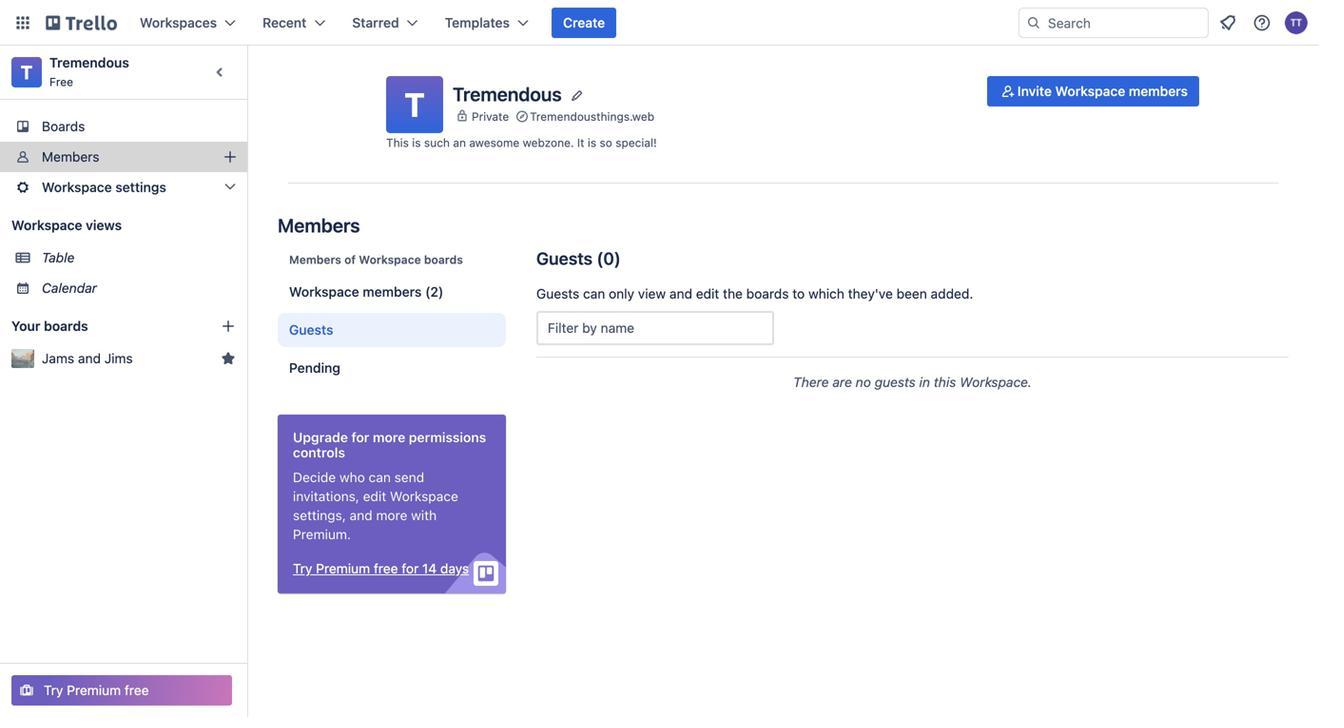 Task type: vqa. For each thing, say whether or not it's contained in the screenshot.
1st Different from the top
no



Task type: locate. For each thing, give the bounding box(es) containing it.
members down "search" field
[[1129, 83, 1188, 99]]

0 vertical spatial more
[[373, 429, 405, 445]]

workspace inside upgrade for more permissions controls decide who can send invitations, edit workspace settings, and more with premium.
[[390, 488, 458, 504]]

guests left the (
[[536, 248, 593, 269]]

0 notifications image
[[1217, 11, 1239, 34]]

0 vertical spatial t
[[21, 61, 33, 83]]

1 vertical spatial premium
[[67, 682, 121, 698]]

1 horizontal spatial t
[[405, 85, 425, 124]]

1 horizontal spatial edit
[[696, 286, 719, 302]]

boards left to
[[746, 286, 789, 302]]

tremendousthings.web link
[[530, 107, 654, 126]]

boards
[[42, 118, 85, 134]]

t inside t link
[[21, 61, 33, 83]]

is right it
[[588, 136, 596, 149]]

t
[[21, 61, 33, 83], [405, 85, 425, 124]]

tremendous up free
[[49, 55, 129, 70]]

which
[[809, 286, 845, 302]]

1 vertical spatial and
[[78, 350, 101, 366]]

members
[[42, 149, 99, 165], [278, 214, 360, 236], [289, 253, 341, 266]]

1 vertical spatial members
[[363, 284, 422, 300]]

pending link
[[278, 351, 506, 385]]

0
[[603, 248, 614, 269]]

try inside try premium free for 14 days button
[[293, 561, 312, 576]]

0 vertical spatial tremendous
[[49, 55, 129, 70]]

workspace inside button
[[1055, 83, 1125, 99]]

tremendous up private on the top left
[[453, 83, 562, 105]]

0 horizontal spatial try
[[44, 682, 63, 698]]

members down the boards at the top left of page
[[42, 149, 99, 165]]

edit left the
[[696, 286, 719, 302]]

2 horizontal spatial boards
[[746, 286, 789, 302]]

1 horizontal spatial try
[[293, 561, 312, 576]]

your
[[11, 318, 40, 334]]

workspace up "workspace views" at the top left of page
[[42, 179, 112, 195]]

can right 'who'
[[369, 469, 391, 485]]

for left "14"
[[402, 561, 419, 576]]

view
[[638, 286, 666, 302]]

Filter by name text field
[[536, 311, 774, 345]]

2 vertical spatial guests
[[289, 322, 333, 338]]

is
[[412, 136, 421, 149], [588, 136, 596, 149]]

only
[[609, 286, 634, 302]]

1 vertical spatial more
[[376, 507, 407, 523]]

1 horizontal spatial is
[[588, 136, 596, 149]]

0 vertical spatial premium
[[316, 561, 370, 576]]

workspaces
[[140, 15, 217, 30]]

more up 'send'
[[373, 429, 405, 445]]

edit inside upgrade for more permissions controls decide who can send invitations, edit workspace settings, and more with premium.
[[363, 488, 386, 504]]

this is such an awesome webzone. it is so special!
[[386, 136, 657, 149]]

0 horizontal spatial edit
[[363, 488, 386, 504]]

settings,
[[293, 507, 346, 523]]

guests up pending
[[289, 322, 333, 338]]

t button
[[386, 76, 443, 133]]

try
[[293, 561, 312, 576], [44, 682, 63, 698]]

sm image
[[999, 82, 1018, 101]]

boards up (2) on the left of the page
[[424, 253, 463, 266]]

can left only
[[583, 286, 605, 302]]

search image
[[1026, 15, 1042, 30]]

0 horizontal spatial premium
[[67, 682, 121, 698]]

0 horizontal spatial and
[[78, 350, 101, 366]]

try premium free for 14 days
[[293, 561, 469, 576]]

premium inside try premium free button
[[67, 682, 121, 698]]

(2)
[[425, 284, 444, 300]]

with
[[411, 507, 437, 523]]

2 vertical spatial members
[[289, 253, 341, 266]]

tremendous for tremendous free
[[49, 55, 129, 70]]

and inside upgrade for more permissions controls decide who can send invitations, edit workspace settings, and more with premium.
[[350, 507, 372, 523]]

invite workspace members
[[1018, 83, 1188, 99]]

table
[[42, 250, 75, 265]]

0 vertical spatial guests
[[536, 248, 593, 269]]

and down 'who'
[[350, 507, 372, 523]]

workspace up with
[[390, 488, 458, 504]]

t left free
[[21, 61, 33, 83]]

workspace inside popup button
[[42, 179, 112, 195]]

free
[[49, 75, 73, 88]]

primary element
[[0, 0, 1319, 46]]

edit
[[696, 286, 719, 302], [363, 488, 386, 504]]

1 horizontal spatial members
[[1129, 83, 1188, 99]]

tremendous for tremendous
[[453, 83, 562, 105]]

starred icon image
[[221, 351, 236, 366]]

0 horizontal spatial can
[[369, 469, 391, 485]]

1 horizontal spatial and
[[350, 507, 372, 523]]

boards
[[424, 253, 463, 266], [746, 286, 789, 302], [44, 318, 88, 334]]

your boards
[[11, 318, 88, 334]]

workspace right invite
[[1055, 83, 1125, 99]]

premium for try premium free for 14 days
[[316, 561, 370, 576]]

to
[[793, 286, 805, 302]]

members
[[1129, 83, 1188, 99], [363, 284, 422, 300]]

guests can only view and edit the boards to which they've been added.
[[536, 286, 973, 302]]

2 vertical spatial and
[[350, 507, 372, 523]]

and
[[670, 286, 692, 302], [78, 350, 101, 366], [350, 507, 372, 523]]

premium inside try premium free for 14 days button
[[316, 561, 370, 576]]

0 horizontal spatial boards
[[44, 318, 88, 334]]

there
[[793, 374, 829, 390]]

1 vertical spatial free
[[125, 682, 149, 698]]

0 horizontal spatial t
[[21, 61, 33, 83]]

1 vertical spatial for
[[402, 561, 419, 576]]

your boards with 1 items element
[[11, 315, 192, 338]]

try for try premium free for 14 days
[[293, 561, 312, 576]]

2 is from the left
[[588, 136, 596, 149]]

1 vertical spatial guests
[[536, 286, 579, 302]]

members left of
[[289, 253, 341, 266]]

added.
[[931, 286, 973, 302]]

0 horizontal spatial free
[[125, 682, 149, 698]]

0 vertical spatial and
[[670, 286, 692, 302]]

templates
[[445, 15, 510, 30]]

tremendous link
[[49, 55, 129, 70]]

for right upgrade
[[351, 429, 369, 445]]

boards up jams
[[44, 318, 88, 334]]

premium
[[316, 561, 370, 576], [67, 682, 121, 698]]

guests left only
[[536, 286, 579, 302]]

1 horizontal spatial premium
[[316, 561, 370, 576]]

0 vertical spatial boards
[[424, 253, 463, 266]]

0 horizontal spatial is
[[412, 136, 421, 149]]

recent
[[263, 15, 307, 30]]

tremendous free
[[49, 55, 129, 88]]

1 horizontal spatial tremendous
[[453, 83, 562, 105]]

more left with
[[376, 507, 407, 523]]

2 horizontal spatial and
[[670, 286, 692, 302]]

1 vertical spatial tremendous
[[453, 83, 562, 105]]

members down "members of workspace boards" at the left of page
[[363, 284, 422, 300]]

1 vertical spatial boards
[[746, 286, 789, 302]]

t inside t button
[[405, 85, 425, 124]]

this
[[386, 136, 409, 149]]

0 vertical spatial free
[[374, 561, 398, 576]]

0 vertical spatial for
[[351, 429, 369, 445]]

more
[[373, 429, 405, 445], [376, 507, 407, 523]]

workspace
[[1055, 83, 1125, 99], [42, 179, 112, 195], [11, 217, 82, 233], [359, 253, 421, 266], [289, 284, 359, 300], [390, 488, 458, 504]]

for
[[351, 429, 369, 445], [402, 561, 419, 576]]

1 horizontal spatial for
[[402, 561, 419, 576]]

2 vertical spatial boards
[[44, 318, 88, 334]]

1 horizontal spatial can
[[583, 286, 605, 302]]

premium for try premium free
[[67, 682, 121, 698]]

1 horizontal spatial boards
[[424, 253, 463, 266]]

1 vertical spatial edit
[[363, 488, 386, 504]]

permissions
[[409, 429, 486, 445]]

1 vertical spatial t
[[405, 85, 425, 124]]

send
[[394, 469, 424, 485]]

1 horizontal spatial free
[[374, 561, 398, 576]]

pending
[[289, 360, 340, 376]]

special!
[[616, 136, 657, 149]]

1 vertical spatial can
[[369, 469, 391, 485]]

try inside try premium free button
[[44, 682, 63, 698]]

can
[[583, 286, 605, 302], [369, 469, 391, 485]]

0 horizontal spatial for
[[351, 429, 369, 445]]

invite workspace members button
[[987, 76, 1199, 107]]

recent button
[[251, 8, 337, 38]]

0 horizontal spatial tremendous
[[49, 55, 129, 70]]

an
[[453, 136, 466, 149]]

back to home image
[[46, 8, 117, 38]]

0 vertical spatial try
[[293, 561, 312, 576]]

edit down 'who'
[[363, 488, 386, 504]]

0 vertical spatial can
[[583, 286, 605, 302]]

and left jims
[[78, 350, 101, 366]]

guests
[[875, 374, 916, 390]]

create button
[[552, 8, 616, 38]]

guests for guests link
[[289, 322, 333, 338]]

0 vertical spatial members
[[1129, 83, 1188, 99]]

settings
[[115, 179, 166, 195]]

who
[[340, 469, 365, 485]]

guests link
[[278, 313, 506, 347]]

is right this
[[412, 136, 421, 149]]

tremendous
[[49, 55, 129, 70], [453, 83, 562, 105]]

1 vertical spatial try
[[44, 682, 63, 698]]

members up of
[[278, 214, 360, 236]]

private
[[472, 110, 509, 123]]

workspaces button
[[128, 8, 247, 38]]

add board image
[[221, 319, 236, 334]]

t up this
[[405, 85, 425, 124]]

and right view
[[670, 286, 692, 302]]

0 horizontal spatial members
[[363, 284, 422, 300]]

guests
[[536, 248, 593, 269], [536, 286, 579, 302], [289, 322, 333, 338]]



Task type: describe. For each thing, give the bounding box(es) containing it.
members inside button
[[1129, 83, 1188, 99]]

open information menu image
[[1253, 13, 1272, 32]]

webzone.
[[523, 136, 574, 149]]

templates button
[[433, 8, 540, 38]]

premium.
[[293, 526, 351, 542]]

free for try premium free
[[125, 682, 149, 698]]

1 is from the left
[[412, 136, 421, 149]]

0 vertical spatial members
[[42, 149, 99, 165]]

table link
[[42, 248, 236, 267]]

(
[[597, 248, 603, 269]]

workspace views
[[11, 217, 122, 233]]

create
[[563, 15, 605, 30]]

workspace.
[[960, 374, 1032, 390]]

there are no guests in this workspace.
[[793, 374, 1032, 390]]

try premium free button
[[11, 675, 232, 706]]

tremendousthings.web
[[530, 110, 654, 123]]

try premium free for 14 days button
[[293, 559, 469, 578]]

such
[[424, 136, 450, 149]]

jams and jims link
[[42, 349, 213, 368]]

for inside upgrade for more permissions controls decide who can send invitations, edit workspace settings, and more with premium.
[[351, 429, 369, 445]]

Search field
[[1042, 9, 1208, 37]]

days
[[440, 561, 469, 576]]

decide
[[293, 469, 336, 485]]

workspace settings
[[42, 179, 166, 195]]

1 vertical spatial members
[[278, 214, 360, 236]]

invite
[[1018, 83, 1052, 99]]

it
[[577, 136, 584, 149]]

members link
[[0, 142, 247, 172]]

t for t link
[[21, 61, 33, 83]]

boards link
[[0, 111, 247, 142]]

for inside button
[[402, 561, 419, 576]]

of
[[344, 253, 356, 266]]

upgrade
[[293, 429, 348, 445]]

can inside upgrade for more permissions controls decide who can send invitations, edit workspace settings, and more with premium.
[[369, 469, 391, 485]]

this
[[934, 374, 956, 390]]

jims
[[104, 350, 133, 366]]

views
[[86, 217, 122, 233]]

starred
[[352, 15, 399, 30]]

calendar
[[42, 280, 97, 296]]

workspace right of
[[359, 253, 421, 266]]

workspace navigation collapse icon image
[[207, 59, 234, 86]]

invitations,
[[293, 488, 359, 504]]

workspace up table
[[11, 217, 82, 233]]

guests for guests can only view and edit the boards to which they've been added.
[[536, 286, 579, 302]]

)
[[614, 248, 621, 269]]

t for t button
[[405, 85, 425, 124]]

they've
[[848, 286, 893, 302]]

try premium free
[[44, 682, 149, 698]]

jams
[[42, 350, 74, 366]]

been
[[897, 286, 927, 302]]

members of workspace boards
[[289, 253, 463, 266]]

0 vertical spatial edit
[[696, 286, 719, 302]]

14
[[422, 561, 437, 576]]

starred button
[[341, 8, 430, 38]]

are
[[833, 374, 852, 390]]

terry turtle (terryturtle) image
[[1285, 11, 1308, 34]]

the
[[723, 286, 743, 302]]

try for try premium free
[[44, 682, 63, 698]]

t link
[[11, 57, 42, 88]]

controls
[[293, 445, 345, 460]]

in
[[919, 374, 930, 390]]

workspace down of
[[289, 284, 359, 300]]

no
[[856, 374, 871, 390]]

( 0 )
[[597, 248, 621, 269]]

workspace settings button
[[0, 172, 247, 203]]

so
[[600, 136, 612, 149]]

calendar link
[[42, 279, 236, 298]]

workspace members
[[289, 284, 422, 300]]

upgrade for more permissions controls decide who can send invitations, edit workspace settings, and more with premium.
[[293, 429, 486, 542]]

jams and jims
[[42, 350, 133, 366]]

free for try premium free for 14 days
[[374, 561, 398, 576]]

awesome
[[469, 136, 520, 149]]



